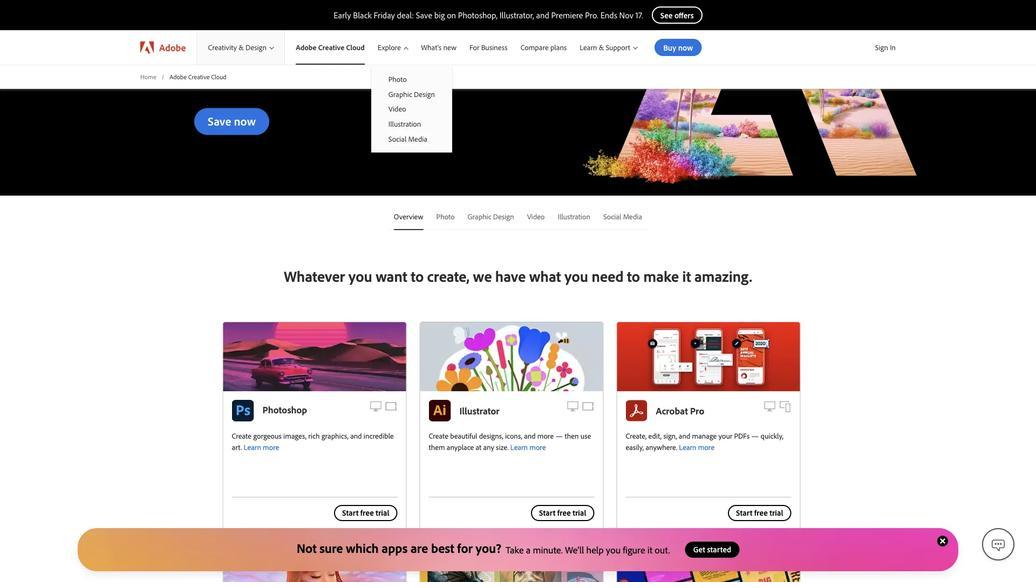 Task type: vqa. For each thing, say whether or not it's contained in the screenshot.
Not
yes



Task type: locate. For each thing, give the bounding box(es) containing it.
& right great
[[239, 43, 244, 52]]

group
[[371, 65, 452, 153]]

— left "then"
[[556, 432, 563, 441]]

0 horizontal spatial graphic design
[[389, 89, 435, 99]]

graphic inside 'group'
[[389, 89, 412, 99]]

2 create from the left
[[429, 432, 449, 441]]

learn more down icons,
[[511, 443, 546, 452]]

graphic
[[389, 89, 412, 99], [468, 212, 491, 222]]

0 horizontal spatial get
[[194, 34, 208, 46]]

learn more link down icons,
[[511, 443, 546, 452]]

1 horizontal spatial —
[[752, 432, 759, 441]]

& for learn
[[599, 43, 604, 52]]

1 horizontal spatial pro
[[690, 405, 704, 418]]

illustrator, inside the get a great deal on popular creative cloud apps. buy photoshop, illustrator, or premiere pro and save for the first six months. just
[[241, 48, 280, 61]]

us$22.99/mo
[[310, 63, 364, 75]]

group containing photo
[[371, 65, 452, 153]]

1 horizontal spatial social media
[[603, 212, 642, 222]]

1 vertical spatial 17.
[[407, 63, 416, 75]]

1 vertical spatial premiere
[[293, 48, 328, 61]]

2 start from the left
[[539, 509, 556, 519]]

0 vertical spatial media
[[408, 134, 428, 144]]

2 learn more link from the left
[[511, 443, 546, 452]]

2 & from the left
[[599, 43, 604, 52]]

more for illustrator
[[530, 443, 546, 452]]

0 vertical spatial illustrator,
[[500, 10, 534, 21]]

0 vertical spatial photoshop,
[[458, 10, 498, 21]]

start up which
[[342, 509, 359, 519]]

desktop image left tablet 'icon'
[[566, 401, 579, 414]]

and inside the get a great deal on popular creative cloud apps. buy photoshop, illustrator, or premiere pro and save for the first six months. just
[[346, 48, 361, 61]]

0 horizontal spatial nov
[[389, 63, 405, 75]]

start free trial link
[[334, 506, 398, 522], [531, 506, 595, 522], [728, 506, 792, 522]]

designs,
[[479, 432, 503, 441]]

1 — from the left
[[556, 432, 563, 441]]

art.
[[232, 443, 242, 452]]

save left big
[[416, 10, 432, 21]]

1 horizontal spatial start free trial
[[539, 509, 586, 519]]

great
[[217, 34, 237, 46]]

trial for photoshop
[[376, 509, 389, 519]]

1 horizontal spatial it
[[683, 267, 691, 286]]

to right need
[[627, 267, 640, 286]]

out.
[[655, 544, 670, 556]]

ends right ​.
[[368, 63, 387, 75]]

and
[[536, 10, 549, 21], [346, 48, 361, 61], [350, 432, 362, 441], [524, 432, 536, 441], [679, 432, 691, 441]]

save
[[363, 48, 381, 61]]

see terms.
[[194, 63, 432, 90]]

a left great
[[211, 34, 215, 46]]

0 vertical spatial 17.
[[636, 10, 643, 21]]

1 horizontal spatial social
[[603, 212, 621, 222]]

0 horizontal spatial desktop image
[[369, 401, 382, 414]]

illustration inside tab list
[[558, 212, 590, 222]]

you left want
[[349, 267, 372, 286]]

2 horizontal spatial start free trial
[[736, 509, 783, 519]]

2 to from the left
[[627, 267, 640, 286]]

0 horizontal spatial start free trial
[[342, 509, 389, 519]]

start up minute.
[[539, 509, 556, 519]]

create up them
[[429, 432, 449, 441]]

manage
[[692, 432, 717, 441]]

save now link
[[194, 108, 269, 135]]

trial
[[376, 509, 389, 519], [573, 509, 586, 519], [770, 509, 783, 519]]

1 vertical spatial on
[[259, 34, 269, 46]]

0 vertical spatial nov
[[619, 10, 634, 21]]

tab list
[[390, 205, 647, 231]]

2 horizontal spatial design
[[493, 212, 514, 222]]

1 free from the left
[[360, 509, 374, 519]]

and right the sign,
[[679, 432, 691, 441]]

1 horizontal spatial graphic design
[[468, 212, 514, 222]]

1 horizontal spatial on
[[447, 10, 456, 21]]

0 horizontal spatial —
[[556, 432, 563, 441]]

video inside tab list
[[527, 212, 545, 222]]

2 start free trial from the left
[[539, 509, 586, 519]]

1 horizontal spatial video
[[527, 212, 545, 222]]

0 vertical spatial graphic design
[[389, 89, 435, 99]]

3 start from the left
[[736, 509, 753, 519]]

get inside the get a great deal on popular creative cloud apps. buy photoshop, illustrator, or premiere pro and save for the first six months. just
[[194, 34, 208, 46]]

more for acrobat pro
[[698, 443, 715, 452]]

1 horizontal spatial design
[[414, 89, 435, 99]]

to
[[411, 267, 424, 286], [627, 267, 640, 286]]

1 vertical spatial illustration
[[558, 212, 590, 222]]

video inside 'group'
[[389, 104, 406, 114]]

​.
[[364, 63, 365, 75]]

0 vertical spatial photo
[[389, 74, 407, 84]]

make
[[644, 267, 679, 286]]

nov down the
[[389, 63, 405, 75]]

on right big
[[447, 10, 456, 21]]

illustrator, up compare
[[500, 10, 534, 21]]

and right icons,
[[524, 432, 536, 441]]

0 horizontal spatial ends
[[368, 63, 387, 75]]

learn more link down manage on the right of page
[[679, 443, 715, 452]]

get left great
[[194, 34, 208, 46]]

and right graphics,
[[350, 432, 362, 441]]

—
[[556, 432, 563, 441], [752, 432, 759, 441]]

2 desktop image from the left
[[566, 401, 579, 414]]

images,
[[283, 432, 307, 441]]

1 horizontal spatial photo
[[436, 212, 455, 222]]

learn more down the gorgeous
[[244, 443, 279, 452]]

black
[[353, 10, 372, 21]]

0 horizontal spatial start free trial link
[[334, 506, 398, 522]]

1 horizontal spatial a
[[526, 544, 531, 556]]

adobe creative cloud up us$22.99/mo
[[296, 43, 365, 52]]

0 vertical spatial for
[[383, 48, 394, 61]]

learn more
[[244, 443, 279, 452], [511, 443, 546, 452], [679, 443, 715, 452]]

0 horizontal spatial you
[[349, 267, 372, 286]]

0 horizontal spatial design
[[246, 43, 267, 52]]

2 start free trial link from the left
[[531, 506, 595, 522]]

more inside create beautiful designs, icons, and more — then use them anyplace at any size.
[[538, 432, 554, 441]]

2 horizontal spatial you
[[606, 544, 621, 556]]

create for photoshop
[[232, 432, 252, 441]]

1 to from the left
[[411, 267, 424, 286]]

1 desktop image from the left
[[369, 401, 382, 414]]

1 horizontal spatial start free trial link
[[531, 506, 595, 522]]

0 vertical spatial pro
[[331, 48, 344, 61]]

0 vertical spatial social media
[[389, 134, 428, 144]]

photoshop, up months. at the left
[[194, 48, 239, 61]]

0 vertical spatial a
[[211, 34, 215, 46]]

start free trial link for photoshop
[[334, 506, 398, 522]]

adobe creative cloud
[[296, 43, 365, 52], [170, 73, 227, 81]]

1 vertical spatial social
[[603, 212, 621, 222]]

beautiful
[[450, 432, 477, 441]]

desktop image left tablet & mobile icon
[[369, 401, 382, 414]]

it inside not sure which apps are best for you? take a minute. we'll help you figure it out.
[[648, 544, 653, 556]]

it left out.
[[648, 544, 653, 556]]

0 horizontal spatial learn more
[[244, 443, 279, 452]]

and inside create beautiful designs, icons, and more — then use them anyplace at any size.
[[524, 432, 536, 441]]

photo inside tab list
[[436, 212, 455, 222]]

creative down creativity on the left top of page
[[188, 73, 210, 81]]

1 vertical spatial adobe creative cloud
[[170, 73, 227, 81]]

more down manage on the right of page
[[698, 443, 715, 452]]

for business link
[[463, 30, 514, 65]]

2 horizontal spatial trial
[[770, 509, 783, 519]]

you right help
[[606, 544, 621, 556]]

ends right the pro.
[[601, 10, 617, 21]]

0 horizontal spatial to
[[411, 267, 424, 286]]

compare plans link
[[514, 30, 573, 65]]

illustration link
[[371, 116, 452, 131]]

adobe creative cloud down creativity on the left top of page
[[170, 73, 227, 81]]

start up get started link
[[736, 509, 753, 519]]

media
[[408, 134, 428, 144], [623, 212, 642, 222]]

more right size.
[[530, 443, 546, 452]]

desktop image for acrobat pro
[[763, 401, 776, 414]]

create up art.
[[232, 432, 252, 441]]

more down the gorgeous
[[263, 443, 279, 452]]

1 learn more from the left
[[244, 443, 279, 452]]

1 vertical spatial design
[[414, 89, 435, 99]]

0 horizontal spatial photo
[[389, 74, 407, 84]]

3 learn more from the left
[[679, 443, 715, 452]]

more for photoshop
[[263, 443, 279, 452]]

create inside create gorgeous images, rich graphics, and incredible art.
[[232, 432, 252, 441]]

learn down manage on the right of page
[[679, 443, 697, 452]]

& for creativity
[[239, 43, 244, 52]]

1 vertical spatial a
[[526, 544, 531, 556]]

0 vertical spatial ends
[[601, 10, 617, 21]]

trial for illustrator
[[573, 509, 586, 519]]

early black friday deal: save big on photoshop, illustrator, and premiere pro. ends nov 17.
[[334, 10, 643, 21]]

1 vertical spatial social media
[[603, 212, 642, 222]]

0 horizontal spatial save
[[208, 114, 231, 129]]

creativity & design
[[208, 43, 267, 52]]

graphic design inside tab list
[[468, 212, 514, 222]]

you inside not sure which apps are best for you? take a minute. we'll help you figure it out.
[[606, 544, 621, 556]]

creative down "early"
[[304, 34, 336, 46]]

premiere left the pro.
[[551, 10, 583, 21]]

pro up us$22.99/mo
[[331, 48, 344, 61]]

for left the
[[383, 48, 394, 61]]

1 start from the left
[[342, 509, 359, 519]]

premiere inside the get a great deal on popular creative cloud apps. buy photoshop, illustrator, or premiere pro and save for the first six months. just
[[293, 48, 328, 61]]

17. up the learn & support popup button
[[636, 10, 643, 21]]

1 horizontal spatial learn more
[[511, 443, 546, 452]]

0 horizontal spatial a
[[211, 34, 215, 46]]

2 learn more from the left
[[511, 443, 546, 452]]

— right pdfs
[[752, 432, 759, 441]]

1 vertical spatial video
[[527, 212, 545, 222]]

tab list containing overview
[[390, 205, 647, 231]]

1 vertical spatial ends
[[368, 63, 387, 75]]

illustrator, up 'just'
[[241, 48, 280, 61]]

photoshop,
[[458, 10, 498, 21], [194, 48, 239, 61]]

0 horizontal spatial pro
[[331, 48, 344, 61]]

home
[[140, 73, 157, 81]]

1 vertical spatial for
[[457, 541, 473, 557]]

1 horizontal spatial save
[[416, 10, 432, 21]]

1 vertical spatial photoshop,
[[194, 48, 239, 61]]

2 trial from the left
[[573, 509, 586, 519]]

a right take
[[526, 544, 531, 556]]

and left save
[[346, 48, 361, 61]]

free for acrobat pro
[[754, 509, 768, 519]]

premiere up see terms.
[[293, 48, 328, 61]]

creative inside the get a great deal on popular creative cloud apps. buy photoshop, illustrator, or premiere pro and save for the first six months. just
[[304, 34, 336, 46]]

graphic design
[[389, 89, 435, 99], [468, 212, 514, 222]]

pro right the acrobat
[[690, 405, 704, 418]]

1 horizontal spatial create
[[429, 432, 449, 441]]

learn more link down the gorgeous
[[244, 443, 279, 452]]

0 vertical spatial graphic
[[389, 89, 412, 99]]

adobe
[[159, 41, 186, 53], [296, 43, 317, 52], [170, 73, 187, 81]]

support
[[606, 43, 630, 52]]

popular
[[271, 34, 302, 46]]

learn more link for photoshop
[[244, 443, 279, 452]]

1 horizontal spatial photoshop,
[[458, 10, 498, 21]]

1 create from the left
[[232, 432, 252, 441]]

1 horizontal spatial &
[[599, 43, 604, 52]]

compare plans
[[521, 43, 567, 52]]

sign
[[875, 43, 888, 52]]

learn & support
[[580, 43, 630, 52]]

2 horizontal spatial desktop image
[[763, 401, 776, 414]]

start
[[342, 509, 359, 519], [539, 509, 556, 519], [736, 509, 753, 519]]

design
[[246, 43, 267, 52], [414, 89, 435, 99], [493, 212, 514, 222]]

creative up us$22.99/mo
[[318, 43, 345, 52]]

apps
[[382, 541, 408, 557]]

1 & from the left
[[239, 43, 244, 52]]

0 vertical spatial it
[[683, 267, 691, 286]]

0 vertical spatial design
[[246, 43, 267, 52]]

1 vertical spatial photo
[[436, 212, 455, 222]]

17. left see
[[407, 63, 416, 75]]

learn for illustrator
[[511, 443, 528, 452]]

save now
[[208, 114, 256, 129]]

0 horizontal spatial learn more link
[[244, 443, 279, 452]]

1 learn more link from the left
[[244, 443, 279, 452]]

1 vertical spatial pro
[[690, 405, 704, 418]]

learn for photoshop
[[244, 443, 261, 452]]

on right deal
[[259, 34, 269, 46]]

six
[[194, 63, 204, 75]]

& left support
[[599, 43, 604, 52]]

incredible
[[364, 432, 394, 441]]

big
[[434, 10, 445, 21]]

2 — from the left
[[752, 432, 759, 441]]

not sure which apps are best for you? take a minute. we'll help you figure it out.
[[297, 541, 670, 557]]

1 vertical spatial media
[[623, 212, 642, 222]]

you right what
[[565, 267, 588, 286]]

3 start free trial from the left
[[736, 509, 783, 519]]

1 horizontal spatial get
[[693, 545, 705, 555]]

2 vertical spatial design
[[493, 212, 514, 222]]

your
[[719, 432, 733, 441]]

create for illustrator
[[429, 432, 449, 441]]

1 horizontal spatial learn more link
[[511, 443, 546, 452]]

social
[[389, 134, 407, 144], [603, 212, 621, 222]]

0 horizontal spatial social
[[389, 134, 407, 144]]

0 horizontal spatial 17.
[[407, 63, 416, 75]]

minute.
[[533, 544, 563, 556]]

& inside creativity & design dropdown button
[[239, 43, 244, 52]]

social inside tab list
[[603, 212, 621, 222]]

3 free from the left
[[754, 509, 768, 519]]

create inside create beautiful designs, icons, and more — then use them anyplace at any size.
[[429, 432, 449, 441]]

learn right art.
[[244, 443, 261, 452]]

3 trial from the left
[[770, 509, 783, 519]]

0 horizontal spatial it
[[648, 544, 653, 556]]

social media inside 'social media' link
[[389, 134, 428, 144]]

learn left support
[[580, 43, 597, 52]]

2 free from the left
[[557, 509, 571, 519]]

anywhere.
[[646, 443, 677, 452]]

photo up graphic design link
[[389, 74, 407, 84]]

more left "then"
[[538, 432, 554, 441]]

gorgeous
[[253, 432, 282, 441]]

2 horizontal spatial learn more link
[[679, 443, 715, 452]]

cloud up ​.
[[346, 43, 365, 52]]

get left started
[[693, 545, 705, 555]]

1 horizontal spatial free
[[557, 509, 571, 519]]

plans
[[551, 43, 567, 52]]

0 horizontal spatial premiere
[[293, 48, 328, 61]]

social media inside tab list
[[603, 212, 642, 222]]

& inside the learn & support popup button
[[599, 43, 604, 52]]

2 horizontal spatial start
[[736, 509, 753, 519]]

what's
[[421, 43, 442, 52]]

learn more link for acrobat pro
[[679, 443, 715, 452]]

0 vertical spatial on
[[447, 10, 456, 21]]

for right best
[[457, 541, 473, 557]]

adobe creative cloud inside adobe creative cloud link
[[296, 43, 365, 52]]

cloud left apps.
[[338, 34, 361, 46]]

photoshop, up for at the top of the page
[[458, 10, 498, 21]]

1 horizontal spatial 17.
[[636, 10, 643, 21]]

cloud right six
[[211, 73, 227, 81]]

learn more down manage on the right of page
[[679, 443, 715, 452]]

desktop image left tablet & mobile image
[[763, 401, 776, 414]]

it right make
[[683, 267, 691, 286]]

3 learn more link from the left
[[679, 443, 715, 452]]

1 start free trial from the left
[[342, 509, 389, 519]]

adobe link
[[130, 30, 197, 65]]

1 start free trial link from the left
[[334, 506, 398, 522]]

nov
[[619, 10, 634, 21], [389, 63, 405, 75]]

0 horizontal spatial video
[[389, 104, 406, 114]]

to right want
[[411, 267, 424, 286]]

1 horizontal spatial premiere
[[551, 10, 583, 21]]

nov up support
[[619, 10, 634, 21]]

us$17.23/mo
[[258, 63, 308, 75]]

2 horizontal spatial free
[[754, 509, 768, 519]]

desktop image
[[369, 401, 382, 414], [566, 401, 579, 414], [763, 401, 776, 414]]

deal
[[240, 34, 256, 46]]

1 horizontal spatial graphic
[[468, 212, 491, 222]]

— inside create beautiful designs, icons, and more — then use them anyplace at any size.
[[556, 432, 563, 441]]

just
[[241, 63, 256, 75]]

1 trial from the left
[[376, 509, 389, 519]]

save left now
[[208, 114, 231, 129]]

1 vertical spatial illustrator,
[[241, 48, 280, 61]]

1 vertical spatial graphic
[[468, 212, 491, 222]]

or
[[282, 48, 290, 61]]

1 vertical spatial graphic design
[[468, 212, 514, 222]]

learn down icons,
[[511, 443, 528, 452]]

3 start free trial link from the left
[[728, 506, 792, 522]]

friday
[[374, 10, 395, 21]]

3 desktop image from the left
[[763, 401, 776, 414]]

create beautiful designs, icons, and more — then use them anyplace at any size.
[[429, 432, 591, 452]]

1 horizontal spatial to
[[627, 267, 640, 286]]

photo right overview
[[436, 212, 455, 222]]



Task type: describe. For each thing, give the bounding box(es) containing it.
get a great deal on popular creative cloud apps. buy photoshop, illustrator, or premiere pro and save for the first six months. just
[[194, 34, 426, 75]]

explore button
[[371, 30, 415, 65]]

for business
[[470, 43, 508, 52]]

take
[[506, 544, 524, 556]]

what's new
[[421, 43, 457, 52]]

apps.
[[364, 34, 384, 46]]

you?
[[476, 541, 501, 557]]

help
[[586, 544, 604, 556]]

months.
[[207, 63, 239, 75]]

creative inside adobe creative cloud link
[[318, 43, 345, 52]]

media inside tab list
[[623, 212, 642, 222]]

free for photoshop
[[360, 509, 374, 519]]

start free trial for illustrator
[[539, 509, 586, 519]]

figure
[[623, 544, 645, 556]]

on inside the get a great deal on popular creative cloud apps. buy photoshop, illustrator, or premiere pro and save for the first six months. just
[[259, 34, 269, 46]]

new
[[443, 43, 457, 52]]

for inside the get a great deal on popular creative cloud apps. buy photoshop, illustrator, or premiere pro and save for the first six months. just
[[383, 48, 394, 61]]

and inside create gorgeous images, rich graphics, and incredible art.
[[350, 432, 362, 441]]

cloud inside the get a great deal on popular creative cloud apps. buy photoshop, illustrator, or premiere pro and save for the first six months. just
[[338, 34, 361, 46]]

want
[[376, 267, 407, 286]]

start for photoshop
[[342, 509, 359, 519]]

1 vertical spatial nov
[[389, 63, 405, 75]]

create gorgeous images, rich graphics, and incredible art.
[[232, 432, 394, 452]]

see
[[418, 63, 432, 75]]

which
[[346, 541, 379, 557]]

compare
[[521, 43, 549, 52]]

photoshop, inside the get a great deal on popular creative cloud apps. buy photoshop, illustrator, or premiere pro and save for the first six months. just
[[194, 48, 239, 61]]

learn more for photoshop
[[244, 443, 279, 452]]

get for get started
[[693, 545, 705, 555]]

create,
[[427, 267, 470, 286]]

are
[[411, 541, 428, 557]]

design inside creativity & design dropdown button
[[246, 43, 267, 52]]

the
[[396, 48, 409, 61]]

use
[[581, 432, 591, 441]]

sure
[[320, 541, 343, 557]]

tablet & mobile image
[[779, 401, 792, 414]]

quickly,
[[761, 432, 784, 441]]

desktop image for illustrator
[[566, 401, 579, 414]]

whatever
[[284, 267, 345, 286]]

amazing.
[[695, 267, 752, 286]]

start free trial for photoshop
[[342, 509, 389, 519]]

trial for acrobat pro
[[770, 509, 783, 519]]

start free trial link for acrobat pro
[[728, 506, 792, 522]]

sign in button
[[873, 38, 898, 57]]

acrobat
[[656, 405, 688, 418]]

buy
[[386, 34, 401, 46]]

whatever you want to create, we have what you need to make it amazing.
[[284, 267, 752, 286]]

illustration inside 'group'
[[389, 119, 421, 129]]

then
[[565, 432, 579, 441]]

illustrator
[[460, 405, 500, 418]]

design inside graphic design link
[[414, 89, 435, 99]]

start free trial link for illustrator
[[531, 506, 595, 522]]

pro inside the get a great deal on popular creative cloud apps. buy photoshop, illustrator, or premiere pro and save for the first six months. just
[[331, 48, 344, 61]]

0 vertical spatial premiere
[[551, 10, 583, 21]]

create, edit, sign, and manage your pdfs — quickly, easily, anywhere.
[[626, 432, 784, 452]]

in
[[890, 43, 896, 52]]

start for illustrator
[[539, 509, 556, 519]]

0 vertical spatial save
[[416, 10, 432, 21]]

1 horizontal spatial ends
[[601, 10, 617, 21]]

what's new link
[[415, 30, 463, 65]]

home link
[[140, 72, 157, 81]]

0 vertical spatial social
[[389, 134, 407, 144]]

learn more for acrobat pro
[[679, 443, 715, 452]]

social media link
[[371, 131, 452, 146]]

deal:
[[397, 10, 414, 21]]

desktop image for photoshop
[[369, 401, 382, 414]]

tablet image
[[582, 401, 595, 414]]

learn for acrobat pro
[[679, 443, 697, 452]]

0 horizontal spatial adobe creative cloud
[[170, 73, 227, 81]]

we
[[473, 267, 492, 286]]

learn more link for illustrator
[[511, 443, 546, 452]]

learn inside popup button
[[580, 43, 597, 52]]

1 horizontal spatial nov
[[619, 10, 634, 21]]

them
[[429, 443, 445, 452]]

1 horizontal spatial you
[[565, 267, 588, 286]]

started
[[707, 545, 732, 555]]

and inside create, edit, sign, and manage your pdfs — quickly, easily, anywhere.
[[679, 432, 691, 441]]

start for acrobat pro
[[736, 509, 753, 519]]

sign in
[[875, 43, 896, 52]]

rich
[[308, 432, 320, 441]]

icons,
[[505, 432, 522, 441]]

see terms. link
[[194, 63, 432, 90]]

get started
[[693, 545, 732, 555]]

pro.
[[585, 10, 599, 21]]

explore
[[378, 43, 401, 52]]

learn more for illustrator
[[511, 443, 546, 452]]

adobe creative cloud link
[[285, 30, 371, 65]]

1 horizontal spatial illustrator,
[[500, 10, 534, 21]]

tablet & mobile image
[[385, 401, 398, 414]]

acrobat image
[[626, 401, 647, 422]]

pdfs
[[734, 432, 750, 441]]

1 horizontal spatial for
[[457, 541, 473, 557]]

photo link
[[371, 72, 452, 87]]

what
[[529, 267, 561, 286]]

graphics,
[[322, 432, 349, 441]]

get started link
[[685, 542, 740, 559]]

creativity & design button
[[197, 30, 285, 65]]

for
[[470, 43, 480, 52]]

first
[[411, 48, 426, 61]]

graphic design inside 'group'
[[389, 89, 435, 99]]

anyplace
[[447, 443, 474, 452]]

learn & support button
[[573, 30, 644, 65]]

start free trial for acrobat pro
[[736, 509, 783, 519]]

adobe illustrator image
[[429, 401, 451, 422]]

acrobat pro
[[656, 405, 704, 418]]

graphic inside tab list
[[468, 212, 491, 222]]

business
[[481, 43, 508, 52]]

size.
[[496, 443, 509, 452]]

media inside 'group'
[[408, 134, 428, 144]]

at
[[476, 443, 482, 452]]

a inside not sure which apps are best for you? take a minute. we'll help you figure it out.
[[526, 544, 531, 556]]

edit,
[[649, 432, 662, 441]]

need
[[592, 267, 624, 286]]

create,
[[626, 432, 647, 441]]

video link
[[371, 102, 452, 116]]

a inside the get a great deal on popular creative cloud apps. buy photoshop, illustrator, or premiere pro and save for the first six months. just
[[211, 34, 215, 46]]

not
[[297, 541, 317, 557]]

any
[[483, 443, 494, 452]]

now
[[234, 114, 256, 129]]

and up compare plans
[[536, 10, 549, 21]]

design inside tab list
[[493, 212, 514, 222]]

graphic design link
[[371, 87, 452, 102]]

— inside create, edit, sign, and manage your pdfs — quickly, easily, anywhere.
[[752, 432, 759, 441]]

free for illustrator
[[557, 509, 571, 519]]

we'll
[[565, 544, 584, 556]]

overview
[[394, 212, 423, 222]]

get for get a great deal on popular creative cloud apps. buy photoshop, illustrator, or premiere pro and save for the first six months. just
[[194, 34, 208, 46]]

have
[[495, 267, 526, 286]]

early
[[334, 10, 351, 21]]

adobe photoshop image
[[232, 401, 254, 422]]



